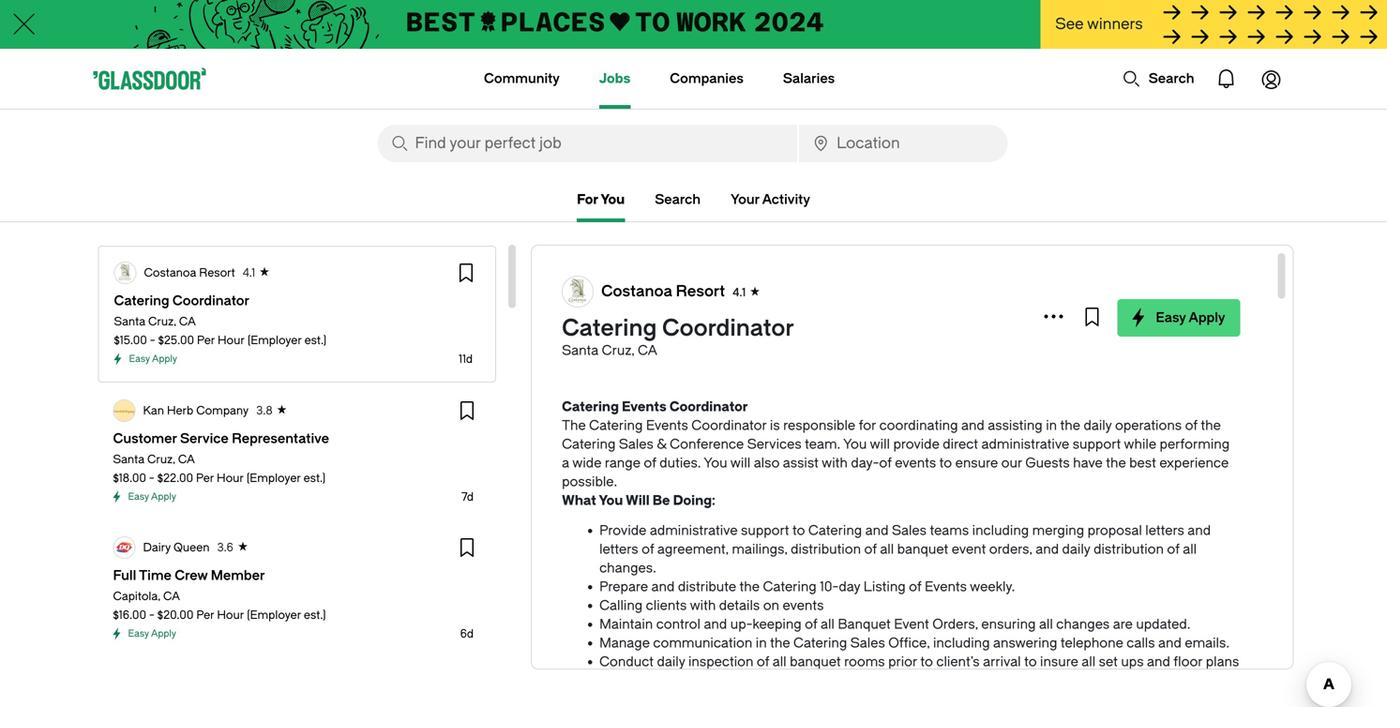 Task type: describe. For each thing, give the bounding box(es) containing it.
(employer for santa cruz, ca $15.00 - $25.00 per hour (employer est.)
[[247, 334, 302, 347]]

your
[[731, 192, 760, 207]]

lottie animation container image inside search button
[[1122, 69, 1141, 88]]

community link
[[484, 49, 560, 109]]

of right keeping
[[805, 617, 817, 632]]

day
[[839, 579, 860, 595]]

teams
[[930, 523, 969, 538]]

and down updated.
[[1158, 635, 1182, 651]]

salaries link
[[783, 49, 835, 109]]

easy for 6d
[[128, 628, 149, 639]]

0 vertical spatial letters
[[1145, 523, 1184, 538]]

will
[[626, 493, 650, 508]]

kan herb company
[[143, 404, 249, 417]]

cruz, inside catering coordinator santa cruz, ca
[[602, 343, 635, 358]]

of up changes.
[[642, 542, 654, 557]]

with for assist
[[822, 455, 848, 471]]

2 vertical spatial sales
[[850, 635, 885, 651]]

1 horizontal spatial costanoa resort logo image
[[563, 277, 593, 307]]

calls
[[1127, 635, 1155, 651]]

maintain
[[599, 617, 653, 632]]

day-
[[851, 455, 879, 471]]

listing
[[864, 579, 906, 595]]

kan
[[143, 404, 164, 417]]

changes.
[[599, 560, 656, 576]]

you right for
[[601, 192, 625, 207]]

hour for $15.00 - $25.00
[[218, 334, 245, 347]]

hour inside capitola, ca $16.00 - $20.00 per hour (employer est.)
[[217, 609, 244, 622]]

6d
[[460, 627, 474, 641]]

1 vertical spatial letters
[[599, 542, 638, 557]]

set
[[1099, 654, 1118, 670]]

all up the listing
[[880, 542, 894, 557]]

jobs list element
[[97, 245, 497, 707]]

of down keeping
[[757, 654, 769, 670]]

all left banquet
[[821, 617, 835, 632]]

daily inside catering events coordinator the catering events coordinator is responsible for coordinating and assisting in the daily operations of the catering sales & conference services team. you will provide direct administrative support while performing a wide range of duties. you will also assist with day-of events to ensure our guests have the best experience possible. what you will be doing:
[[1084, 418, 1112, 433]]

possible.
[[562, 474, 617, 490]]

dairy
[[143, 541, 171, 554]]

- for $22.00
[[149, 472, 155, 485]]

see winners link
[[1040, 0, 1387, 51]]

see
[[1055, 15, 1084, 33]]

changes
[[1056, 617, 1110, 632]]

jobs link
[[599, 49, 631, 109]]

range
[[605, 455, 641, 471]]

none field search keyword
[[378, 125, 797, 162]]

on
[[763, 598, 779, 613]]

wide
[[572, 455, 602, 471]]

merging
[[1032, 523, 1084, 538]]

and up the listing
[[865, 523, 889, 538]]

santa cruz, ca $18.00 - $22.00 per hour (employer est.)
[[113, 453, 326, 485]]

you up day-
[[843, 437, 867, 452]]

control
[[656, 617, 701, 632]]

keeping
[[753, 617, 802, 632]]

updated.
[[1136, 617, 1191, 632]]

your activity
[[731, 192, 810, 207]]

conduct
[[599, 654, 654, 670]]

and down the experience
[[1188, 523, 1211, 538]]

insure
[[1040, 654, 1078, 670]]

salaries
[[783, 71, 835, 86]]

our
[[1001, 455, 1022, 471]]

(employer for santa cruz, ca $18.00 - $22.00 per hour (employer est.)
[[247, 472, 301, 485]]

direct
[[943, 437, 978, 452]]

also
[[754, 455, 780, 471]]

and inside catering events coordinator the catering events coordinator is responsible for coordinating and assisting in the daily operations of the catering sales & conference services team. you will provide direct administrative support while performing a wide range of duties. you will also assist with day-of events to ensure our guests have the best experience possible. what you will be doing:
[[961, 418, 985, 433]]

orders.
[[877, 673, 921, 688]]

according
[[680, 673, 743, 688]]

easy apply inside button
[[1156, 310, 1225, 325]]

0 horizontal spatial event
[[840, 673, 874, 688]]

catering events coordinator the catering events coordinator is responsible for coordinating and assisting in the daily operations of the catering sales & conference services team. you will provide direct administrative support while performing a wide range of duties. you will also assist with day-of events to ensure our guests have the best experience possible. what you will be doing:
[[562, 399, 1230, 508]]

for
[[859, 418, 876, 433]]

prior
[[888, 654, 917, 670]]

all down keeping
[[773, 654, 787, 670]]

of up updated.
[[1167, 542, 1180, 557]]

easy for 7d
[[128, 491, 149, 502]]

a
[[562, 455, 569, 471]]

clients
[[646, 598, 687, 613]]

1 horizontal spatial will
[[870, 437, 890, 452]]

companies
[[670, 71, 744, 86]]

santa cruz, ca $15.00 - $25.00 per hour (employer est.)
[[114, 315, 327, 347]]

of up the listing
[[864, 542, 877, 557]]

proposal
[[1088, 523, 1142, 538]]

ca inside "santa cruz, ca $15.00 - $25.00 per hour (employer est.)"
[[179, 315, 196, 328]]

of up performing
[[1185, 418, 1198, 433]]

none field search location
[[799, 125, 1008, 162]]

2 horizontal spatial sales
[[892, 523, 927, 538]]

inspection
[[688, 654, 754, 670]]

costanoa inside jobs list element
[[144, 266, 196, 279]]

assisting
[[988, 418, 1043, 433]]

accurate
[[622, 673, 677, 688]]

experience
[[1160, 455, 1229, 471]]

0 vertical spatial banquet
[[897, 542, 948, 557]]

easy apply for 6d
[[128, 628, 176, 639]]

to down answering
[[1024, 654, 1037, 670]]

telephone
[[1061, 635, 1123, 651]]

banquet
[[838, 617, 891, 632]]

7d
[[461, 491, 474, 504]]

ca inside santa cruz, ca $18.00 - $22.00 per hour (employer est.)
[[178, 453, 195, 466]]

client's
[[936, 654, 980, 670]]

kan herb company logo image
[[114, 400, 135, 421]]

all down telephone
[[1082, 654, 1096, 670]]

lottie animation container image inside search button
[[1122, 69, 1141, 88]]

2 vertical spatial daily
[[657, 654, 685, 670]]

easy inside easy apply button
[[1156, 310, 1186, 325]]

be
[[653, 493, 670, 508]]

easy for 11d
[[129, 354, 150, 364]]

apply inside easy apply button
[[1189, 310, 1225, 325]]

dairy queen logo image
[[114, 537, 135, 558]]

what
[[562, 493, 596, 508]]

$16.00
[[113, 609, 146, 622]]

ca inside catering coordinator santa cruz, ca
[[638, 343, 657, 358]]

and up the clients
[[651, 579, 675, 595]]

queen
[[173, 541, 210, 554]]

while
[[1124, 437, 1157, 452]]

per for $15.00 - $25.00
[[197, 334, 215, 347]]

details
[[719, 598, 760, 613]]

est.) for santa cruz, ca $18.00 - $22.00 per hour (employer est.)
[[304, 472, 326, 485]]

2 distribution from the left
[[1094, 542, 1164, 557]]

events inside provide administrative support to catering and sales teams including merging proposal letters and letters of agreement, mailings, distribution of all banquet event orders, and daily distribution of all changes. prepare and distribute the catering 10-day listing of events weekly. calling clients with details on events maintain control and up-keeping of all banquet event orders, ensuring all changes are updated. manage communication in the catering sales office, including answering telephone calls and emails. conduct daily inspection of all banquet rooms prior to client's arrival to insure all set ups and floor plans are accurate according to the banquet event orders.
[[925, 579, 967, 595]]

of right the listing
[[909, 579, 922, 595]]

Search keyword field
[[378, 125, 797, 162]]

$18.00
[[113, 472, 146, 485]]

$15.00
[[114, 334, 147, 347]]

santa for santa cruz, ca $18.00 - $22.00 per hour (employer est.)
[[113, 453, 144, 466]]

capitola,
[[113, 590, 160, 603]]

is
[[770, 418, 780, 433]]

all up updated.
[[1183, 542, 1197, 557]]

operations
[[1115, 418, 1182, 433]]

prepare
[[599, 579, 648, 595]]

apply for 7d
[[151, 491, 176, 502]]

hour for $18.00 - $22.00
[[217, 472, 244, 485]]

in inside catering events coordinator the catering events coordinator is responsible for coordinating and assisting in the daily operations of the catering sales & conference services team. you will provide direct administrative support while performing a wide range of duties. you will also assist with day-of events to ensure our guests have the best experience possible. what you will be doing:
[[1046, 418, 1057, 433]]

to right prior in the bottom of the page
[[920, 654, 933, 670]]

per inside capitola, ca $16.00 - $20.00 per hour (employer est.)
[[196, 609, 214, 622]]

for
[[577, 192, 598, 207]]

capitola, ca $16.00 - $20.00 per hour (employer est.)
[[113, 590, 326, 622]]



Task type: vqa. For each thing, say whether or not it's contained in the screenshot.
ARRIVAL
yes



Task type: locate. For each thing, give the bounding box(es) containing it.
company
[[196, 404, 249, 417]]

1 horizontal spatial support
[[1073, 437, 1121, 452]]

companies link
[[670, 49, 744, 109]]

2 vertical spatial est.)
[[304, 609, 326, 622]]

1 horizontal spatial search
[[1149, 71, 1194, 86]]

(employer inside "santa cruz, ca $15.00 - $25.00 per hour (employer est.)"
[[247, 334, 302, 347]]

assist
[[783, 455, 819, 471]]

santa for santa cruz, ca $15.00 - $25.00 per hour (employer est.)
[[114, 315, 145, 328]]

events right on
[[783, 598, 824, 613]]

including up the client's at the right bottom of page
[[933, 635, 990, 651]]

1 vertical spatial costanoa resort
[[601, 283, 725, 300]]

1 horizontal spatial none field
[[799, 125, 1008, 162]]

4.1 up catering coordinator santa cruz, ca
[[733, 286, 746, 299]]

floor
[[1174, 654, 1203, 670]]

event down teams
[[952, 542, 986, 557]]

costanoa resort logo image inside jobs list element
[[115, 263, 136, 283]]

banquet down teams
[[897, 542, 948, 557]]

1 vertical spatial with
[[690, 598, 716, 613]]

0 vertical spatial (employer
[[247, 334, 302, 347]]

(employer inside santa cruz, ca $18.00 - $22.00 per hour (employer est.)
[[247, 472, 301, 485]]

services
[[747, 437, 802, 452]]

letters down provide
[[599, 542, 638, 557]]

0 vertical spatial including
[[972, 523, 1029, 538]]

in
[[1046, 418, 1057, 433], [756, 635, 767, 651]]

to
[[939, 455, 952, 471], [793, 523, 805, 538], [920, 654, 933, 670], [1024, 654, 1037, 670], [746, 673, 759, 688]]

0 vertical spatial administrative
[[982, 437, 1069, 452]]

- inside "santa cruz, ca $15.00 - $25.00 per hour (employer est.)"
[[150, 334, 155, 347]]

costanoa resort inside jobs list element
[[144, 266, 235, 279]]

will left "also"
[[730, 455, 751, 471]]

you left will
[[599, 493, 623, 508]]

1 vertical spatial est.)
[[304, 472, 326, 485]]

1 horizontal spatial letters
[[1145, 523, 1184, 538]]

1 horizontal spatial costanoa
[[601, 283, 672, 300]]

cruz, for santa cruz, ca $18.00 - $22.00 per hour (employer est.)
[[147, 453, 175, 466]]

1 vertical spatial santa
[[562, 343, 599, 358]]

0 vertical spatial coordinator
[[662, 315, 794, 341]]

of right range
[[644, 455, 656, 471]]

0 horizontal spatial resort
[[199, 266, 235, 279]]

1 horizontal spatial 4.1
[[733, 286, 746, 299]]

2 vertical spatial (employer
[[247, 609, 301, 622]]

doing:
[[673, 493, 716, 508]]

ensuring
[[981, 617, 1036, 632]]

2 none field from the left
[[799, 125, 1008, 162]]

answering
[[993, 635, 1057, 651]]

easy apply button
[[1117, 299, 1240, 337]]

to down the inspection at bottom
[[746, 673, 759, 688]]

0 vertical spatial resort
[[199, 266, 235, 279]]

0 vertical spatial are
[[1113, 617, 1133, 632]]

arrival
[[983, 654, 1021, 670]]

1 horizontal spatial sales
[[850, 635, 885, 651]]

administrative inside catering events coordinator the catering events coordinator is responsible for coordinating and assisting in the daily operations of the catering sales & conference services team. you will provide direct administrative support while performing a wide range of duties. you will also assist with day-of events to ensure our guests have the best experience possible. what you will be doing:
[[982, 437, 1069, 452]]

conference
[[670, 437, 744, 452]]

support up "have" at the bottom right of the page
[[1073, 437, 1121, 452]]

1 horizontal spatial administrative
[[982, 437, 1069, 452]]

office,
[[888, 635, 930, 651]]

per inside santa cruz, ca $18.00 - $22.00 per hour (employer est.)
[[196, 472, 214, 485]]

1 vertical spatial -
[[149, 472, 155, 485]]

provide
[[893, 437, 940, 452]]

1 horizontal spatial in
[[1046, 418, 1057, 433]]

0 vertical spatial events
[[622, 399, 667, 415]]

10-
[[820, 579, 839, 595]]

per right "$22.00"
[[196, 472, 214, 485]]

santa up the at the left bottom of the page
[[562, 343, 599, 358]]

search button
[[1113, 60, 1204, 98]]

orders,
[[989, 542, 1032, 557]]

cruz,
[[148, 315, 176, 328], [602, 343, 635, 358], [147, 453, 175, 466]]

$22.00
[[157, 472, 193, 485]]

emails.
[[1185, 635, 1230, 651]]

1 vertical spatial in
[[756, 635, 767, 651]]

ca
[[179, 315, 196, 328], [638, 343, 657, 358], [178, 453, 195, 466], [163, 590, 180, 603]]

0 vertical spatial costanoa resort
[[144, 266, 235, 279]]

are up calls
[[1113, 617, 1133, 632]]

1 vertical spatial will
[[730, 455, 751, 471]]

2 vertical spatial santa
[[113, 453, 144, 466]]

- inside capitola, ca $16.00 - $20.00 per hour (employer est.)
[[149, 609, 155, 622]]

est.) inside "santa cruz, ca $15.00 - $25.00 per hour (employer est.)"
[[304, 334, 327, 347]]

with down distribute
[[690, 598, 716, 613]]

support
[[1073, 437, 1121, 452], [741, 523, 789, 538]]

1 vertical spatial resort
[[676, 283, 725, 300]]

in down keeping
[[756, 635, 767, 651]]

ups
[[1121, 654, 1144, 670]]

- right $16.00
[[149, 609, 155, 622]]

events
[[895, 455, 936, 471], [783, 598, 824, 613]]

are down 'conduct'
[[599, 673, 619, 688]]

coordinating
[[879, 418, 958, 433]]

0 horizontal spatial none field
[[378, 125, 797, 162]]

0 horizontal spatial events
[[783, 598, 824, 613]]

0 vertical spatial est.)
[[304, 334, 327, 347]]

11d
[[459, 353, 473, 366]]

of
[[1185, 418, 1198, 433], [644, 455, 656, 471], [879, 455, 892, 471], [642, 542, 654, 557], [864, 542, 877, 557], [1167, 542, 1180, 557], [909, 579, 922, 595], [805, 617, 817, 632], [757, 654, 769, 670]]

events for of
[[895, 455, 936, 471]]

per for $18.00 - $22.00
[[196, 472, 214, 485]]

- inside santa cruz, ca $18.00 - $22.00 per hour (employer est.)
[[149, 472, 155, 485]]

support inside catering events coordinator the catering events coordinator is responsible for coordinating and assisting in the daily operations of the catering sales & conference services team. you will provide direct administrative support while performing a wide range of duties. you will also assist with day-of events to ensure our guests have the best experience possible. what you will be doing:
[[1073, 437, 1121, 452]]

costanoa resort
[[144, 266, 235, 279], [601, 283, 725, 300]]

events
[[622, 399, 667, 415], [646, 418, 688, 433], [925, 579, 967, 595]]

and down merging
[[1036, 542, 1059, 557]]

with down the team.
[[822, 455, 848, 471]]

2 per from the top
[[196, 472, 214, 485]]

santa up $15.00
[[114, 315, 145, 328]]

costanoa up catering coordinator santa cruz, ca
[[601, 283, 672, 300]]

0 vertical spatial costanoa
[[144, 266, 196, 279]]

manage
[[599, 635, 650, 651]]

per right $25.00
[[197, 334, 215, 347]]

to inside catering events coordinator the catering events coordinator is responsible for coordinating and assisting in the daily operations of the catering sales & conference services team. you will provide direct administrative support while performing a wide range of duties. you will also assist with day-of events to ensure our guests have the best experience possible. what you will be doing:
[[939, 455, 952, 471]]

1 vertical spatial support
[[741, 523, 789, 538]]

$25.00
[[158, 334, 194, 347]]

easy apply for 11d
[[129, 354, 177, 364]]

cruz, for santa cruz, ca $15.00 - $25.00 per hour (employer est.)
[[148, 315, 176, 328]]

est.) for santa cruz, ca $15.00 - $25.00 per hour (employer est.)
[[304, 334, 327, 347]]

search down see winners link
[[1149, 71, 1194, 86]]

lottie animation container image
[[1204, 56, 1249, 101], [1204, 56, 1249, 101], [1249, 56, 1294, 101], [1122, 69, 1141, 88]]

1 per from the top
[[197, 334, 215, 347]]

the
[[1060, 418, 1080, 433], [1201, 418, 1221, 433], [1106, 455, 1126, 471], [740, 579, 760, 595], [770, 635, 790, 651], [762, 673, 782, 688]]

1 vertical spatial coordinator
[[670, 399, 748, 415]]

costanoa resort logo image up $15.00
[[115, 263, 136, 283]]

0 vertical spatial event
[[952, 542, 986, 557]]

- right $15.00
[[150, 334, 155, 347]]

0 horizontal spatial support
[[741, 523, 789, 538]]

banquet
[[897, 542, 948, 557], [790, 654, 841, 670], [785, 673, 837, 688]]

1 hour from the top
[[218, 334, 245, 347]]

resort
[[199, 266, 235, 279], [676, 283, 725, 300]]

est.) inside santa cruz, ca $18.00 - $22.00 per hour (employer est.)
[[304, 472, 326, 485]]

sales left teams
[[892, 523, 927, 538]]

costanoa resort logo image
[[115, 263, 136, 283], [563, 277, 593, 307]]

sales up range
[[619, 437, 654, 452]]

catering inside catering coordinator santa cruz, ca
[[562, 315, 657, 341]]

1 horizontal spatial resort
[[676, 283, 725, 300]]

all up answering
[[1039, 617, 1053, 632]]

daily down merging
[[1062, 542, 1090, 557]]

0 horizontal spatial costanoa resort logo image
[[115, 263, 136, 283]]

0 vertical spatial search
[[1149, 71, 1194, 86]]

banquet down keeping
[[785, 673, 837, 688]]

&
[[657, 437, 667, 452]]

1 horizontal spatial events
[[895, 455, 936, 471]]

(employer
[[247, 334, 302, 347], [247, 472, 301, 485], [247, 609, 301, 622]]

administrative up agreement,
[[650, 523, 738, 538]]

3 hour from the top
[[217, 609, 244, 622]]

None field
[[378, 125, 797, 162], [799, 125, 1008, 162]]

2 vertical spatial coordinator
[[692, 418, 767, 433]]

0 vertical spatial cruz,
[[148, 315, 176, 328]]

for you
[[577, 192, 625, 207]]

0 vertical spatial daily
[[1084, 418, 1112, 433]]

1 vertical spatial daily
[[1062, 542, 1090, 557]]

1 horizontal spatial are
[[1113, 617, 1133, 632]]

hour inside "santa cruz, ca $15.00 - $25.00 per hour (employer est.)"
[[218, 334, 245, 347]]

ca inside capitola, ca $16.00 - $20.00 per hour (employer est.)
[[163, 590, 180, 603]]

- right $18.00
[[149, 472, 155, 485]]

1 vertical spatial hour
[[217, 472, 244, 485]]

0 horizontal spatial costanoa
[[144, 266, 196, 279]]

1 vertical spatial costanoa
[[601, 283, 672, 300]]

coordinator inside catering coordinator santa cruz, ca
[[662, 315, 794, 341]]

0 horizontal spatial with
[[690, 598, 716, 613]]

herb
[[167, 404, 193, 417]]

0 vertical spatial 4.1
[[243, 266, 255, 279]]

dairy queen
[[143, 541, 210, 554]]

event
[[894, 617, 929, 632]]

hour right the $20.00
[[217, 609, 244, 622]]

1 vertical spatial cruz,
[[602, 343, 635, 358]]

1 vertical spatial events
[[783, 598, 824, 613]]

administrative down assisting
[[982, 437, 1069, 452]]

event
[[952, 542, 986, 557], [840, 673, 874, 688]]

events inside catering events coordinator the catering events coordinator is responsible for coordinating and assisting in the daily operations of the catering sales & conference services team. you will provide direct administrative support while performing a wide range of duties. you will also assist with day-of events to ensure our guests have the best experience possible. what you will be doing:
[[895, 455, 936, 471]]

in right assisting
[[1046, 418, 1057, 433]]

the
[[562, 418, 586, 433]]

easy
[[1156, 310, 1186, 325], [129, 354, 150, 364], [128, 491, 149, 502], [128, 628, 149, 639]]

mailings,
[[732, 542, 788, 557]]

1 vertical spatial banquet
[[790, 654, 841, 670]]

0 horizontal spatial will
[[730, 455, 751, 471]]

1 vertical spatial (employer
[[247, 472, 301, 485]]

with inside catering events coordinator the catering events coordinator is responsible for coordinating and assisting in the daily operations of the catering sales & conference services team. you will provide direct administrative support while performing a wide range of duties. you will also assist with day-of events to ensure our guests have the best experience possible. what you will be doing:
[[822, 455, 848, 471]]

0 horizontal spatial search
[[655, 192, 701, 207]]

sales inside catering events coordinator the catering events coordinator is responsible for coordinating and assisting in the daily operations of the catering sales & conference services team. you will provide direct administrative support while performing a wide range of duties. you will also assist with day-of events to ensure our guests have the best experience possible. what you will be doing:
[[619, 437, 654, 452]]

letters right proposal
[[1145, 523, 1184, 538]]

support up the mailings,
[[741, 523, 789, 538]]

santa inside catering coordinator santa cruz, ca
[[562, 343, 599, 358]]

events down provide
[[895, 455, 936, 471]]

1 vertical spatial per
[[196, 472, 214, 485]]

hour right "$22.00"
[[217, 472, 244, 485]]

2 vertical spatial cruz,
[[147, 453, 175, 466]]

lottie animation container image
[[409, 49, 485, 107], [409, 49, 485, 107], [1249, 56, 1294, 101], [1122, 69, 1141, 88]]

0 vertical spatial with
[[822, 455, 848, 471]]

resort up catering coordinator santa cruz, ca
[[676, 283, 725, 300]]

calling
[[599, 598, 643, 613]]

apply
[[1189, 310, 1225, 325], [152, 354, 177, 364], [151, 491, 176, 502], [151, 628, 176, 639]]

2 vertical spatial -
[[149, 609, 155, 622]]

0 vertical spatial in
[[1046, 418, 1057, 433]]

see winners
[[1055, 15, 1143, 33]]

and up direct
[[961, 418, 985, 433]]

search inside button
[[1149, 71, 1194, 86]]

per inside "santa cruz, ca $15.00 - $25.00 per hour (employer est.)"
[[197, 334, 215, 347]]

up-
[[730, 617, 753, 632]]

1 horizontal spatial with
[[822, 455, 848, 471]]

2 vertical spatial hour
[[217, 609, 244, 622]]

1 vertical spatial are
[[599, 673, 619, 688]]

0 vertical spatial santa
[[114, 315, 145, 328]]

0 horizontal spatial administrative
[[650, 523, 738, 538]]

0 vertical spatial -
[[150, 334, 155, 347]]

0 vertical spatial events
[[895, 455, 936, 471]]

easy apply
[[1156, 310, 1225, 325], [129, 354, 177, 364], [128, 491, 176, 502], [128, 628, 176, 639]]

1 none field from the left
[[378, 125, 797, 162]]

1 vertical spatial including
[[933, 635, 990, 651]]

0 vertical spatial sales
[[619, 437, 654, 452]]

1 vertical spatial sales
[[892, 523, 927, 538]]

banquet left rooms
[[790, 654, 841, 670]]

est.) inside capitola, ca $16.00 - $20.00 per hour (employer est.)
[[304, 609, 326, 622]]

costanoa resort logo image down for
[[563, 277, 593, 307]]

communication
[[653, 635, 752, 651]]

1 horizontal spatial distribution
[[1094, 542, 1164, 557]]

2 vertical spatial banquet
[[785, 673, 837, 688]]

1 vertical spatial administrative
[[650, 523, 738, 538]]

distribution down proposal
[[1094, 542, 1164, 557]]

cruz, inside santa cruz, ca $18.00 - $22.00 per hour (employer est.)
[[147, 453, 175, 466]]

with inside provide administrative support to catering and sales teams including merging proposal letters and letters of agreement, mailings, distribution of all banquet event orders, and daily distribution of all changes. prepare and distribute the catering 10-day listing of events weekly. calling clients with details on events maintain control and up-keeping of all banquet event orders, ensuring all changes are updated. manage communication in the catering sales office, including answering telephone calls and emails. conduct daily inspection of all banquet rooms prior to client's arrival to insure all set ups and floor plans are accurate according to the banquet event orders.
[[690, 598, 716, 613]]

0 vertical spatial per
[[197, 334, 215, 347]]

community
[[484, 71, 560, 86]]

you down conference at bottom
[[704, 455, 727, 471]]

- for $25.00
[[150, 334, 155, 347]]

catering
[[562, 315, 657, 341], [562, 399, 619, 415], [589, 418, 643, 433], [562, 437, 616, 452], [808, 523, 862, 538], [763, 579, 817, 595], [794, 635, 847, 651]]

weekly.
[[970, 579, 1015, 595]]

sales up rooms
[[850, 635, 885, 651]]

cruz, inside "santa cruz, ca $15.00 - $25.00 per hour (employer est.)"
[[148, 315, 176, 328]]

events inside provide administrative support to catering and sales teams including merging proposal letters and letters of agreement, mailings, distribution of all banquet event orders, and daily distribution of all changes. prepare and distribute the catering 10-day listing of events weekly. calling clients with details on events maintain control and up-keeping of all banquet event orders, ensuring all changes are updated. manage communication in the catering sales office, including answering telephone calls and emails. conduct daily inspection of all banquet rooms prior to client's arrival to insure all set ups and floor plans are accurate according to the banquet event orders.
[[783, 598, 824, 613]]

2 hour from the top
[[217, 472, 244, 485]]

santa inside santa cruz, ca $18.00 - $22.00 per hour (employer est.)
[[113, 453, 144, 466]]

to down direct
[[939, 455, 952, 471]]

apply for 6d
[[151, 628, 176, 639]]

santa up $18.00
[[113, 453, 144, 466]]

2 vertical spatial events
[[925, 579, 967, 595]]

1 vertical spatial event
[[840, 673, 874, 688]]

search left "your"
[[655, 192, 701, 207]]

easy apply for 7d
[[128, 491, 176, 502]]

santa inside "santa cruz, ca $15.00 - $25.00 per hour (employer est.)"
[[114, 315, 145, 328]]

est.)
[[304, 334, 327, 347], [304, 472, 326, 485], [304, 609, 326, 622]]

0 horizontal spatial in
[[756, 635, 767, 651]]

Search location field
[[799, 125, 1008, 162]]

resort inside jobs list element
[[199, 266, 235, 279]]

in inside provide administrative support to catering and sales teams including merging proposal letters and letters of agreement, mailings, distribution of all banquet event orders, and daily distribution of all changes. prepare and distribute the catering 10-day listing of events weekly. calling clients with details on events maintain control and up-keeping of all banquet event orders, ensuring all changes are updated. manage communication in the catering sales office, including answering telephone calls and emails. conduct daily inspection of all banquet rooms prior to client's arrival to insure all set ups and floor plans are accurate according to the banquet event orders.
[[756, 635, 767, 651]]

1 horizontal spatial event
[[952, 542, 986, 557]]

1 distribution from the left
[[791, 542, 861, 557]]

costanoa resort up catering coordinator santa cruz, ca
[[601, 283, 725, 300]]

with
[[822, 455, 848, 471], [690, 598, 716, 613]]

2 vertical spatial per
[[196, 609, 214, 622]]

4.1 inside jobs list element
[[243, 266, 255, 279]]

catering coordinator santa cruz, ca
[[562, 315, 794, 358]]

0 vertical spatial support
[[1073, 437, 1121, 452]]

0 horizontal spatial are
[[599, 673, 619, 688]]

for you link
[[577, 189, 625, 211]]

with for clients
[[690, 598, 716, 613]]

resort up "santa cruz, ca $15.00 - $25.00 per hour (employer est.)" at left top
[[199, 266, 235, 279]]

0 vertical spatial will
[[870, 437, 890, 452]]

duties.
[[660, 455, 701, 471]]

hour right $25.00
[[218, 334, 245, 347]]

plans
[[1206, 654, 1239, 670]]

of down coordinating
[[879, 455, 892, 471]]

costanoa up $25.00
[[144, 266, 196, 279]]

hour inside santa cruz, ca $18.00 - $22.00 per hour (employer est.)
[[217, 472, 244, 485]]

daily up "have" at the bottom right of the page
[[1084, 418, 1112, 433]]

and down calls
[[1147, 654, 1170, 670]]

activity
[[762, 192, 810, 207]]

1 vertical spatial events
[[646, 418, 688, 433]]

event down rooms
[[840, 673, 874, 688]]

-
[[150, 334, 155, 347], [149, 472, 155, 485], [149, 609, 155, 622]]

1 horizontal spatial costanoa resort
[[601, 283, 725, 300]]

1 vertical spatial 4.1
[[733, 286, 746, 299]]

costanoa resort up "santa cruz, ca $15.00 - $25.00 per hour (employer est.)" at left top
[[144, 266, 235, 279]]

(employer inside capitola, ca $16.00 - $20.00 per hour (employer est.)
[[247, 609, 301, 622]]

events for on
[[783, 598, 824, 613]]

search
[[1149, 71, 1194, 86], [655, 192, 701, 207]]

your activity link
[[731, 189, 810, 211]]

4.1 up "santa cruz, ca $15.00 - $25.00 per hour (employer est.)" at left top
[[243, 266, 255, 279]]

team.
[[805, 437, 840, 452]]

provide administrative support to catering and sales teams including merging proposal letters and letters of agreement, mailings, distribution of all banquet event orders, and daily distribution of all changes. prepare and distribute the catering 10-day listing of events weekly. calling clients with details on events maintain control and up-keeping of all banquet event orders, ensuring all changes are updated. manage communication in the catering sales office, including answering telephone calls and emails. conduct daily inspection of all banquet rooms prior to client's arrival to insure all set ups and floor plans are accurate according to the banquet event orders.
[[599, 523, 1239, 688]]

3 per from the top
[[196, 609, 214, 622]]

3.8
[[256, 404, 273, 417]]

daily up accurate
[[657, 654, 685, 670]]

0 vertical spatial hour
[[218, 334, 245, 347]]

per right the $20.00
[[196, 609, 214, 622]]

will down for
[[870, 437, 890, 452]]

administrative inside provide administrative support to catering and sales teams including merging proposal letters and letters of agreement, mailings, distribution of all banquet event orders, and daily distribution of all changes. prepare and distribute the catering 10-day listing of events weekly. calling clients with details on events maintain control and up-keeping of all banquet event orders, ensuring all changes are updated. manage communication in the catering sales office, including answering telephone calls and emails. conduct daily inspection of all banquet rooms prior to client's arrival to insure all set ups and floor plans are accurate according to the banquet event orders.
[[650, 523, 738, 538]]

support inside provide administrative support to catering and sales teams including merging proposal letters and letters of agreement, mailings, distribution of all banquet event orders, and daily distribution of all changes. prepare and distribute the catering 10-day listing of events weekly. calling clients with details on events maintain control and up-keeping of all banquet event orders, ensuring all changes are updated. manage communication in the catering sales office, including answering telephone calls and emails. conduct daily inspection of all banquet rooms prior to client's arrival to insure all set ups and floor plans are accurate according to the banquet event orders.
[[741, 523, 789, 538]]

0 horizontal spatial sales
[[619, 437, 654, 452]]

1 vertical spatial search
[[655, 192, 701, 207]]

apply for 11d
[[152, 354, 177, 364]]

distribution up 10- at the bottom right of the page
[[791, 542, 861, 557]]

0 horizontal spatial 4.1
[[243, 266, 255, 279]]

and up "communication" on the bottom of page
[[704, 617, 727, 632]]

0 horizontal spatial costanoa resort
[[144, 266, 235, 279]]

agreement,
[[657, 542, 729, 557]]

winners
[[1087, 15, 1143, 33]]

to down assist at the right of the page
[[793, 523, 805, 538]]

0 horizontal spatial letters
[[599, 542, 638, 557]]

including up orders,
[[972, 523, 1029, 538]]

jobs
[[599, 71, 631, 86]]



